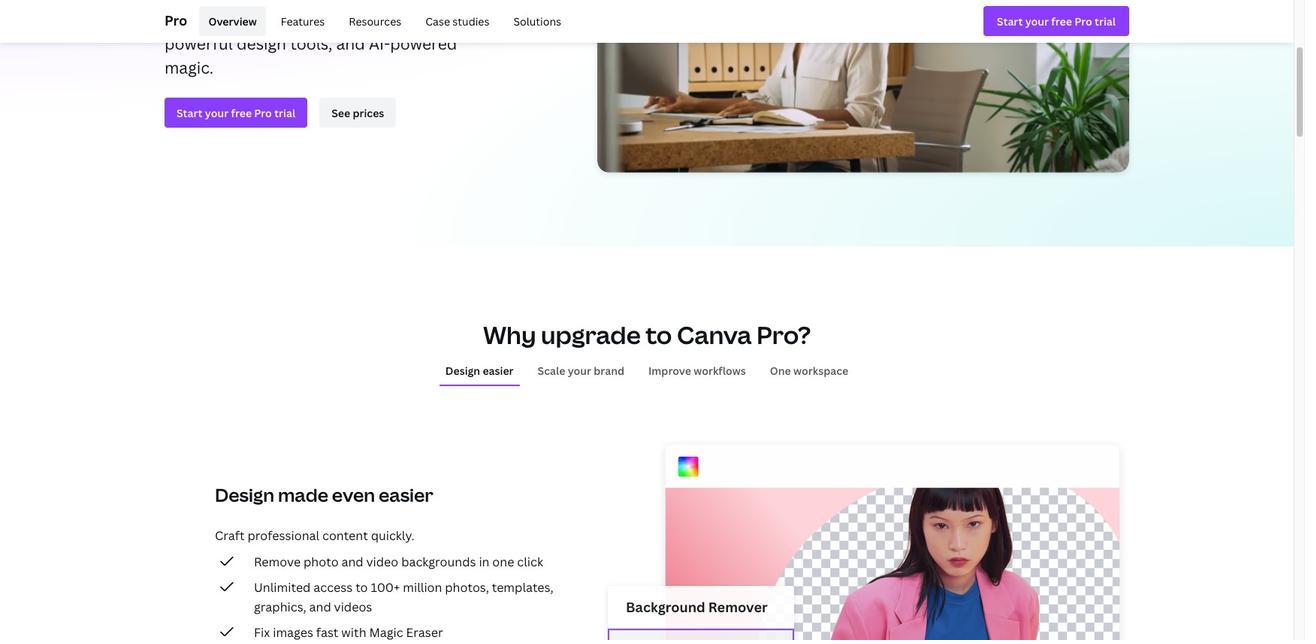 Task type: describe. For each thing, give the bounding box(es) containing it.
to for why upgrade to canva pro?
[[646, 319, 672, 351]]

start
[[177, 106, 203, 120]]

graphics,
[[254, 599, 306, 615]]

backgrounds
[[401, 554, 476, 570]]

stunning
[[219, 0, 285, 6]]

to inside create stunning designs in no time with unlimited access to premium content, more powerful design tools, and ai-powered magic.
[[296, 9, 312, 30]]

and inside create stunning designs in no time with unlimited access to premium content, more powerful design tools, and ai-powered magic.
[[336, 33, 365, 54]]

access inside create stunning designs in no time with unlimited access to premium content, more powerful design tools, and ai-powered magic.
[[241, 9, 292, 30]]

start your free pro trial button
[[165, 98, 308, 128]]

studies
[[453, 14, 490, 28]]

overview
[[209, 14, 257, 28]]

unlimited access to 100+ million photos, templates, graphics, and videos
[[254, 579, 554, 615]]

why
[[483, 319, 536, 351]]

create stunning designs in no time with unlimited access to premium content, more powerful design tools, and ai-powered magic.
[[165, 0, 497, 79]]

see prices
[[332, 106, 384, 120]]

features link
[[272, 6, 334, 36]]

with
[[430, 0, 463, 6]]

prices
[[353, 106, 384, 120]]

scale your brand
[[538, 363, 625, 378]]

photo
[[304, 554, 339, 570]]

quickly.
[[371, 527, 415, 544]]

start your free pro trial
[[177, 106, 295, 120]]

made
[[278, 482, 328, 507]]

tools,
[[290, 33, 333, 54]]

unlimited
[[165, 9, 237, 30]]

more
[[457, 9, 497, 30]]

design made even easier
[[215, 482, 434, 507]]

design easier button
[[440, 357, 520, 384]]

0 horizontal spatial pro
[[165, 11, 187, 29]]

remove photo and video backgrounds in one click
[[254, 554, 543, 570]]

see prices link
[[320, 98, 396, 128]]

resources
[[349, 14, 402, 28]]

solutions link
[[505, 6, 571, 36]]

case studies link
[[417, 6, 499, 36]]

million
[[403, 579, 442, 596]]

background
[[626, 597, 706, 616]]

scale your brand button
[[532, 357, 631, 384]]

video shows a woman typing at a computer, and text on screen: "hey they're multi-tasker. considering upgrading to canva pro?", followed by a series of motion graphics demonstrating canva features for making a video social post. features include video background remover, magic eraser, beatsync, magic write and magic resize. video ends with line of text: "inspired to create? try canva pro for free, today" image
[[598, 0, 1130, 173]]

workflows
[[694, 363, 746, 378]]

design easier
[[446, 363, 514, 378]]

one
[[493, 554, 514, 570]]



Task type: vqa. For each thing, say whether or not it's contained in the screenshot.
left to
yes



Task type: locate. For each thing, give the bounding box(es) containing it.
video
[[366, 554, 399, 570]]

improve workflows button
[[643, 357, 752, 384]]

and left videos
[[309, 599, 331, 615]]

and inside unlimited access to 100+ million photos, templates, graphics, and videos
[[309, 599, 331, 615]]

0 vertical spatial to
[[296, 9, 312, 30]]

even
[[332, 482, 375, 507]]

0 horizontal spatial easier
[[379, 482, 434, 507]]

pro right free
[[254, 106, 272, 120]]

to inside unlimited access to 100+ million photos, templates, graphics, and videos
[[356, 579, 368, 596]]

in
[[351, 0, 365, 6], [479, 554, 490, 570]]

your for start
[[205, 106, 229, 120]]

easier up quickly. on the left
[[379, 482, 434, 507]]

scale
[[538, 363, 565, 378]]

easier
[[483, 363, 514, 378], [379, 482, 434, 507]]

templates,
[[492, 579, 554, 596]]

menu bar inside the pro element
[[193, 6, 571, 36]]

in left one
[[479, 554, 490, 570]]

your inside scale your brand 'button'
[[568, 363, 592, 378]]

0 vertical spatial design
[[446, 363, 480, 378]]

professional
[[248, 527, 320, 544]]

1 horizontal spatial access
[[314, 579, 353, 596]]

menu bar containing overview
[[193, 6, 571, 36]]

1 horizontal spatial in
[[479, 554, 490, 570]]

pro inside button
[[254, 106, 272, 120]]

1 vertical spatial your
[[568, 363, 592, 378]]

0 vertical spatial and
[[336, 33, 365, 54]]

access down the stunning
[[241, 9, 292, 30]]

1 vertical spatial in
[[479, 554, 490, 570]]

see
[[332, 106, 350, 120]]

0 horizontal spatial in
[[351, 0, 365, 6]]

content
[[322, 527, 368, 544]]

pro element
[[165, 0, 1130, 42]]

your
[[205, 106, 229, 120], [568, 363, 592, 378]]

in inside create stunning designs in no time with unlimited access to premium content, more powerful design tools, and ai-powered magic.
[[351, 0, 365, 6]]

case studies
[[426, 14, 490, 28]]

0 vertical spatial your
[[205, 106, 229, 120]]

pro down create
[[165, 11, 187, 29]]

0 vertical spatial pro
[[165, 11, 187, 29]]

free
[[231, 106, 252, 120]]

case
[[426, 14, 450, 28]]

photos,
[[445, 579, 489, 596]]

None button
[[608, 628, 794, 640]]

0 horizontal spatial your
[[205, 106, 229, 120]]

and down premium
[[336, 33, 365, 54]]

menu bar
[[193, 6, 571, 36]]

click
[[517, 554, 543, 570]]

100+
[[371, 579, 400, 596]]

your inside start your free pro trial button
[[205, 106, 229, 120]]

videos
[[334, 599, 372, 615]]

access
[[241, 9, 292, 30], [314, 579, 353, 596]]

ai-
[[369, 33, 390, 54]]

overview link
[[199, 6, 266, 36]]

and down content
[[342, 554, 364, 570]]

to up videos
[[356, 579, 368, 596]]

designs
[[289, 0, 347, 6]]

brand
[[594, 363, 625, 378]]

solutions
[[514, 14, 561, 28]]

design for design made even easier
[[215, 482, 274, 507]]

powerful
[[165, 33, 233, 54]]

easier down why
[[483, 363, 514, 378]]

0 horizontal spatial to
[[296, 9, 312, 30]]

1 horizontal spatial easier
[[483, 363, 514, 378]]

access up videos
[[314, 579, 353, 596]]

to
[[296, 9, 312, 30], [646, 319, 672, 351], [356, 579, 368, 596]]

your right scale
[[568, 363, 592, 378]]

1 vertical spatial easier
[[379, 482, 434, 507]]

easier inside button
[[483, 363, 514, 378]]

to down 'designs'
[[296, 9, 312, 30]]

0 horizontal spatial design
[[215, 482, 274, 507]]

1 vertical spatial access
[[314, 579, 353, 596]]

1 vertical spatial and
[[342, 554, 364, 570]]

unlimited
[[254, 579, 311, 596]]

canva
[[677, 319, 752, 351]]

1 vertical spatial to
[[646, 319, 672, 351]]

create
[[165, 0, 216, 6]]

1 horizontal spatial design
[[446, 363, 480, 378]]

0 horizontal spatial access
[[241, 9, 292, 30]]

resources link
[[340, 6, 411, 36]]

1 horizontal spatial pro
[[254, 106, 272, 120]]

2 horizontal spatial to
[[646, 319, 672, 351]]

0 vertical spatial easier
[[483, 363, 514, 378]]

content,
[[388, 9, 453, 30]]

your for scale
[[568, 363, 592, 378]]

2 vertical spatial to
[[356, 579, 368, 596]]

and
[[336, 33, 365, 54], [342, 554, 364, 570], [309, 599, 331, 615]]

to for unlimited access to 100+ million photos, templates, graphics, and videos
[[356, 579, 368, 596]]

design
[[446, 363, 480, 378], [215, 482, 274, 507]]

remove
[[254, 554, 301, 570]]

powered
[[390, 33, 457, 54]]

1 vertical spatial pro
[[254, 106, 272, 120]]

craft professional content quickly.
[[215, 527, 415, 544]]

to up improve
[[646, 319, 672, 351]]

2 vertical spatial and
[[309, 599, 331, 615]]

premium
[[316, 9, 385, 30]]

improve workflows
[[649, 363, 746, 378]]

remover
[[709, 597, 768, 616]]

no
[[368, 0, 388, 6]]

improve
[[649, 363, 691, 378]]

pro
[[165, 11, 187, 29], [254, 106, 272, 120]]

background remover
[[626, 597, 768, 616]]

workspace
[[794, 363, 849, 378]]

design for design easier
[[446, 363, 480, 378]]

features
[[281, 14, 325, 28]]

why upgrade to canva pro?
[[483, 319, 811, 351]]

0 vertical spatial in
[[351, 0, 365, 6]]

trial
[[274, 106, 295, 120]]

pro?
[[757, 319, 811, 351]]

1 vertical spatial design
[[215, 482, 274, 507]]

one workspace
[[770, 363, 849, 378]]

one
[[770, 363, 791, 378]]

time
[[392, 0, 426, 6]]

your left free
[[205, 106, 229, 120]]

access inside unlimited access to 100+ million photos, templates, graphics, and videos
[[314, 579, 353, 596]]

design
[[237, 33, 286, 54]]

1 horizontal spatial your
[[568, 363, 592, 378]]

upgrade
[[541, 319, 641, 351]]

1 horizontal spatial to
[[356, 579, 368, 596]]

in up premium
[[351, 0, 365, 6]]

design inside button
[[446, 363, 480, 378]]

craft
[[215, 527, 245, 544]]

one workspace button
[[764, 357, 855, 384]]

magic.
[[165, 57, 214, 79]]

0 vertical spatial access
[[241, 9, 292, 30]]



